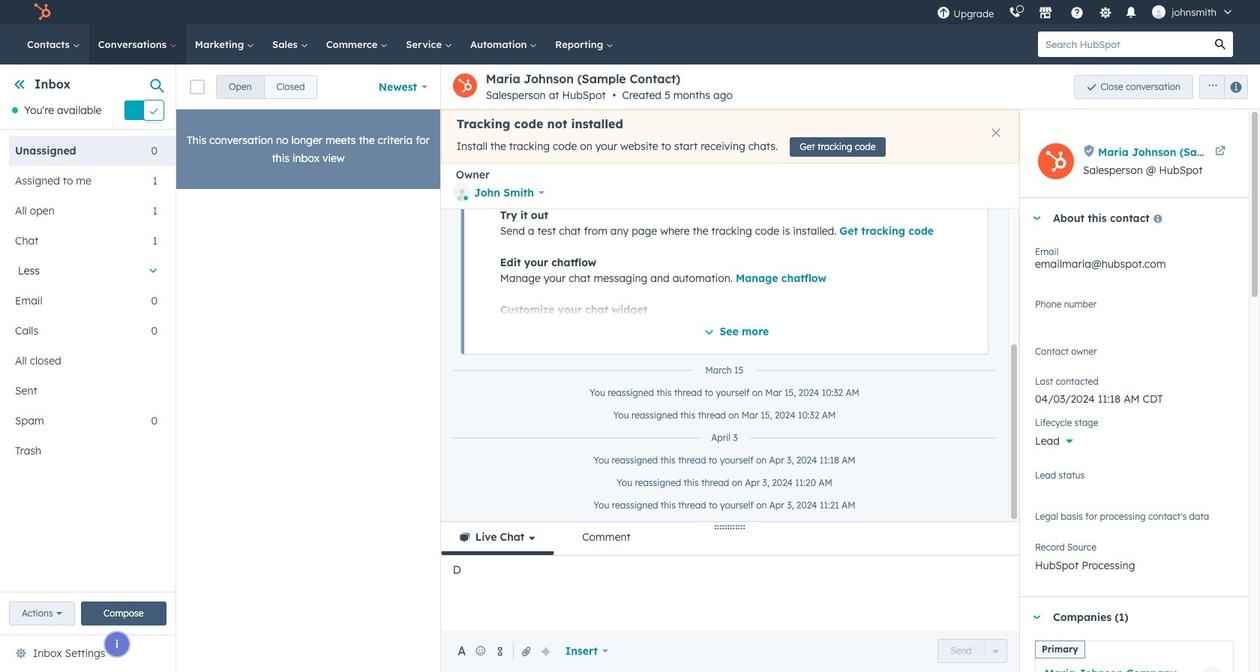 Task type: locate. For each thing, give the bounding box(es) containing it.
alert
[[441, 110, 1019, 164]]

0 horizontal spatial group
[[216, 75, 318, 99]]

caret image
[[1032, 216, 1041, 220]]

None text field
[[1035, 296, 1234, 326]]

None button
[[216, 75, 264, 99], [264, 75, 318, 99], [216, 75, 264, 99], [264, 75, 318, 99]]

menu
[[930, 0, 1242, 24]]

caret image
[[1032, 616, 1041, 619]]

john smith image
[[1152, 5, 1166, 19]]

group
[[216, 75, 318, 99], [1193, 75, 1248, 99], [938, 639, 1007, 663]]

main content
[[176, 0, 1260, 672]]



Task type: vqa. For each thing, say whether or not it's contained in the screenshot.
checkbox
no



Task type: describe. For each thing, give the bounding box(es) containing it.
close image
[[992, 128, 1001, 137]]

2 horizontal spatial group
[[1193, 75, 1248, 99]]

you're available image
[[12, 107, 18, 113]]

-- text field
[[1035, 385, 1234, 409]]

marketplaces image
[[1039, 7, 1053, 20]]

1 horizontal spatial group
[[938, 639, 1007, 663]]

Search HubSpot search field
[[1038, 32, 1208, 57]]



